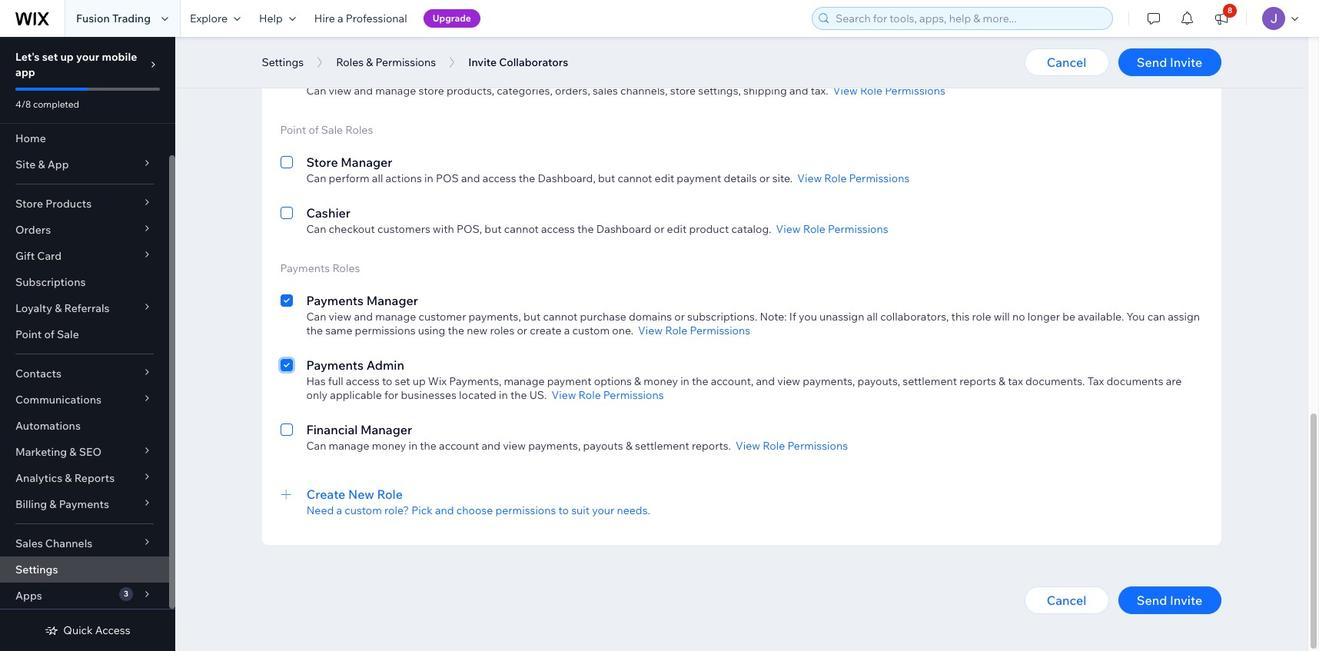 Task type: vqa. For each thing, say whether or not it's contained in the screenshot.
the inside Financial Manager Can manage money in the account and view payments, payouts & settlement reports. View Role Permissions
yes



Task type: describe. For each thing, give the bounding box(es) containing it.
channels
[[45, 537, 93, 551]]

upgrade
[[433, 12, 471, 24]]

access
[[95, 624, 130, 637]]

view role permissions button for store manager can view and manage store products, categories, orders, sales channels, store settings, shipping and tax. view role permissions
[[833, 84, 946, 98]]

roles
[[490, 324, 515, 338]]

invite collaborators
[[468, 55, 568, 69]]

your inside create new role need a custom role? pick and choose permissions to suit your needs.
[[592, 504, 615, 518]]

reports.
[[692, 439, 731, 453]]

the left new
[[448, 324, 465, 338]]

applicable
[[330, 388, 382, 402]]

collaborators
[[499, 55, 568, 69]]

a inside create new role need a custom role? pick and choose permissions to suit your needs.
[[336, 504, 342, 518]]

options
[[594, 374, 632, 388]]

1 send from the top
[[1137, 55, 1168, 70]]

can for store manager can view and manage store products, categories, orders, sales channels, store settings, shipping and tax. view role permissions
[[306, 84, 326, 98]]

needs.
[[617, 504, 650, 518]]

create
[[307, 487, 346, 502]]

located
[[459, 388, 497, 402]]

communications button
[[0, 387, 169, 413]]

point of sale roles
[[280, 123, 373, 137]]

tax
[[1088, 374, 1104, 388]]

the left same
[[306, 324, 323, 338]]

invite inside button
[[468, 55, 497, 69]]

money inside has full access to set up wix payments, manage payment options & money in the account, and view payments, payouts, settlement reports & tax documents. tax documents are only applicable for businesses located in the us.
[[644, 374, 678, 388]]

payments, inside has full access to set up wix payments, manage payment options & money in the account, and view payments, payouts, settlement reports & tax documents. tax documents are only applicable for businesses located in the us.
[[803, 374, 855, 388]]

site & app
[[15, 158, 69, 171]]

account,
[[711, 374, 754, 388]]

manage inside has full access to set up wix payments, manage payment options & money in the account, and view payments, payouts, settlement reports & tax documents. tax documents are only applicable for businesses located in the us.
[[504, 374, 545, 388]]

one.
[[612, 324, 634, 338]]

view inside cashier can checkout customers with pos, but cannot access the dashboard or edit product catalog. view role permissions
[[776, 222, 801, 236]]

or right domains
[[675, 310, 685, 324]]

stores roles
[[280, 35, 343, 49]]

point of sale
[[15, 328, 79, 341]]

all inside can view and manage customer payments, but cannot purchase domains or subscriptions. note: if you unassign all collaborators, this role will no longer be available. you can assign the same permissions using the new roles or create a custom one.
[[867, 310, 878, 324]]

and inside the store manager can perform all actions in pos and access the dashboard, but cannot edit payment details or site. view role permissions
[[461, 171, 480, 185]]

1 store from the left
[[419, 84, 444, 98]]

to inside has full access to set up wix payments, manage payment options & money in the account, and view payments, payouts, settlement reports & tax documents. tax documents are only applicable for businesses located in the us.
[[382, 374, 392, 388]]

edit inside the store manager can perform all actions in pos and access the dashboard, but cannot edit payment details or site. view role permissions
[[655, 171, 675, 185]]

& for seo
[[69, 445, 77, 459]]

automations
[[15, 419, 81, 433]]

payouts
[[583, 439, 623, 453]]

of for point of sale roles
[[309, 123, 319, 137]]

but inside the store manager can perform all actions in pos and access the dashboard, but cannot edit payment details or site. view role permissions
[[598, 171, 615, 185]]

cashier
[[306, 205, 351, 221]]

store for store manager can perform all actions in pos and access the dashboard, but cannot edit payment details or site. view role permissions
[[306, 155, 338, 170]]

or inside the store manager can perform all actions in pos and access the dashboard, but cannot edit payment details or site. view role permissions
[[760, 171, 770, 185]]

& left tax
[[999, 374, 1006, 388]]

& for app
[[38, 158, 45, 171]]

1 cancel from the top
[[1047, 55, 1087, 70]]

can inside can view and manage customer payments, but cannot purchase domains or subscriptions. note: if you unassign all collaborators, this role will no longer be available. you can assign the same permissions using the new roles or create a custom one.
[[306, 310, 326, 324]]

view inside can view and manage customer payments, but cannot purchase domains or subscriptions. note: if you unassign all collaborators, this role will no longer be available. you can assign the same permissions using the new roles or create a custom one.
[[329, 310, 352, 324]]

role inside the store manager can perform all actions in pos and access the dashboard, but cannot edit payment details or site. view role permissions
[[825, 171, 847, 185]]

tax.
[[811, 84, 829, 98]]

billing
[[15, 498, 47, 511]]

view right us.
[[552, 388, 576, 402]]

& inside "financial manager can manage money in the account and view payments, payouts & settlement reports. view role permissions"
[[626, 439, 633, 453]]

manage inside store manager can view and manage store products, categories, orders, sales channels, store settings, shipping and tax. view role permissions
[[375, 84, 416, 98]]

in right located
[[499, 388, 508, 402]]

invite collaborators button
[[461, 51, 576, 74]]

payments roles
[[280, 261, 360, 275]]

marketing & seo button
[[0, 439, 169, 465]]

wix
[[428, 374, 447, 388]]

sale for point of sale roles
[[321, 123, 343, 137]]

your inside the let's set up your mobile app
[[76, 50, 99, 64]]

settlement inside has full access to set up wix payments, manage payment options & money in the account, and view payments, payouts, settlement reports & tax documents. tax documents are only applicable for businesses located in the us.
[[903, 374, 957, 388]]

available.
[[1078, 310, 1124, 324]]

need a custom role? pick and choose permissions to suit your needs. button
[[307, 504, 1203, 518]]

access inside has full access to set up wix payments, manage payment options & money in the account, and view payments, payouts, settlement reports & tax documents. tax documents are only applicable for businesses located in the us.
[[346, 374, 380, 388]]

loyalty & referrals
[[15, 301, 110, 315]]

up inside has full access to set up wix payments, manage payment options & money in the account, and view payments, payouts, settlement reports & tax documents. tax documents are only applicable for businesses located in the us.
[[413, 374, 426, 388]]

view role permissions button for financial manager can manage money in the account and view payments, payouts & settlement reports. view role permissions
[[736, 439, 848, 453]]

this
[[952, 310, 970, 324]]

permissions inside cashier can checkout customers with pos, but cannot access the dashboard or edit product catalog. view role permissions
[[828, 222, 889, 236]]

sidebar element
[[0, 37, 175, 651]]

set inside the let's set up your mobile app
[[42, 50, 58, 64]]

payments, inside can view and manage customer payments, but cannot purchase domains or subscriptions. note: if you unassign all collaborators, this role will no longer be available. you can assign the same permissions using the new roles or create a custom one.
[[469, 310, 521, 324]]

permissions inside store manager can view and manage store products, categories, orders, sales channels, store settings, shipping and tax. view role permissions
[[885, 84, 946, 98]]

create new role need a custom role? pick and choose permissions to suit your needs.
[[307, 487, 650, 518]]

sale for point of sale
[[57, 328, 79, 341]]

subscriptions link
[[0, 269, 169, 295]]

gift
[[15, 249, 35, 263]]

sales channels button
[[0, 531, 169, 557]]

domains
[[629, 310, 672, 324]]

settlement inside "financial manager can manage money in the account and view payments, payouts & settlement reports. view role permissions"
[[635, 439, 690, 453]]

role inside cashier can checkout customers with pos, but cannot access the dashboard or edit product catalog. view role permissions
[[803, 222, 826, 236]]

cannot for can
[[543, 310, 578, 324]]

referrals
[[64, 301, 110, 315]]

role up "financial manager can manage money in the account and view payments, payouts & settlement reports. view role permissions"
[[579, 388, 601, 402]]

businesses
[[401, 388, 457, 402]]

financial
[[306, 422, 358, 438]]

view right one.
[[638, 324, 663, 338]]

settings,
[[698, 84, 741, 98]]

view role permissions for payments admin
[[552, 388, 664, 402]]

mobile
[[102, 50, 137, 64]]

permissions inside create new role need a custom role? pick and choose permissions to suit your needs.
[[496, 504, 556, 518]]

store products
[[15, 197, 92, 211]]

2 cancel from the top
[[1047, 593, 1087, 608]]

up inside the let's set up your mobile app
[[60, 50, 74, 64]]

stores
[[280, 35, 313, 49]]

orders,
[[555, 84, 590, 98]]

customers
[[378, 222, 431, 236]]

role
[[972, 310, 992, 324]]

site & app button
[[0, 151, 169, 178]]

of for point of sale
[[44, 328, 55, 341]]

cashier can checkout customers with pos, but cannot access the dashboard or edit product catalog. view role permissions
[[306, 205, 889, 236]]

home
[[15, 131, 46, 145]]

or inside cashier can checkout customers with pos, but cannot access the dashboard or edit product catalog. view role permissions
[[654, 222, 665, 236]]

send invite button for second 'cancel' 'button' from the bottom
[[1118, 48, 1221, 76]]

3
[[124, 589, 128, 599]]

you
[[799, 310, 817, 324]]

permissions inside button
[[376, 55, 436, 69]]

payment inside has full access to set up wix payments, manage payment options & money in the account, and view payments, payouts, settlement reports & tax documents. tax documents are only applicable for businesses located in the us.
[[547, 374, 592, 388]]

send invite button for first 'cancel' 'button' from the bottom
[[1118, 587, 1221, 614]]

dashboard
[[597, 222, 652, 236]]

the inside "financial manager can manage money in the account and view payments, payouts & settlement reports. view role permissions"
[[420, 439, 437, 453]]

view role permissions button for store manager can perform all actions in pos and access the dashboard, but cannot edit payment details or site. view role permissions
[[798, 171, 910, 185]]

2 send from the top
[[1137, 593, 1168, 608]]

and inside has full access to set up wix payments, manage payment options & money in the account, and view payments, payouts, settlement reports & tax documents. tax documents are only applicable for businesses located in the us.
[[756, 374, 775, 388]]

reports
[[74, 471, 115, 485]]

details
[[724, 171, 757, 185]]

custom inside can view and manage customer payments, but cannot purchase domains or subscriptions. note: if you unassign all collaborators, this role will no longer be available. you can assign the same permissions using the new roles or create a custom one.
[[572, 324, 610, 338]]

contacts
[[15, 367, 62, 381]]

payments, inside "financial manager can manage money in the account and view payments, payouts & settlement reports. view role permissions"
[[528, 439, 581, 453]]

view inside "financial manager can manage money in the account and view payments, payouts & settlement reports. view role permissions"
[[736, 439, 761, 453]]

hire a professional
[[314, 12, 407, 25]]

payments,
[[449, 374, 502, 388]]

customer
[[419, 310, 466, 324]]

you
[[1127, 310, 1145, 324]]

orders
[[15, 223, 51, 237]]

view role permissions button up payouts
[[552, 388, 664, 402]]

roles inside button
[[336, 55, 364, 69]]

money inside "financial manager can manage money in the account and view payments, payouts & settlement reports. view role permissions"
[[372, 439, 406, 453]]

Search for tools, apps, help & more... field
[[831, 8, 1108, 29]]

sales
[[593, 84, 618, 98]]

help
[[259, 12, 283, 25]]

or right roles
[[517, 324, 528, 338]]

store products button
[[0, 191, 169, 217]]

payments manager
[[306, 293, 418, 308]]

manager for store manager can view and manage store products, categories, orders, sales channels, store settings, shipping and tax. view role permissions
[[341, 67, 393, 82]]

marketing
[[15, 445, 67, 459]]

dashboard,
[[538, 171, 596, 185]]

purchase
[[580, 310, 627, 324]]

payments for payments admin
[[306, 358, 364, 373]]

roles up perform
[[345, 123, 373, 137]]

documents
[[1107, 374, 1164, 388]]

channels,
[[621, 84, 668, 98]]

& right options
[[634, 374, 641, 388]]

payment inside the store manager can perform all actions in pos and access the dashboard, but cannot edit payment details or site. view role permissions
[[677, 171, 721, 185]]

settings link
[[0, 557, 169, 583]]

the left us.
[[511, 388, 527, 402]]

payouts,
[[858, 374, 901, 388]]

quick
[[63, 624, 93, 637]]

4/8 completed
[[15, 98, 79, 110]]

let's
[[15, 50, 40, 64]]

no
[[1013, 310, 1026, 324]]

all inside the store manager can perform all actions in pos and access the dashboard, but cannot edit payment details or site. view role permissions
[[372, 171, 383, 185]]

role inside store manager can view and manage store products, categories, orders, sales channels, store settings, shipping and tax. view role permissions
[[860, 84, 883, 98]]

cannot inside the store manager can perform all actions in pos and access the dashboard, but cannot edit payment details or site. view role permissions
[[618, 171, 652, 185]]

create new role button
[[307, 485, 1203, 504]]

communications
[[15, 393, 102, 407]]

view role permissions button up account,
[[638, 324, 751, 338]]

settings for 'settings' button at left
[[262, 55, 304, 69]]

with
[[433, 222, 454, 236]]

role right one.
[[665, 324, 688, 338]]

and down roles & permissions button
[[354, 84, 373, 98]]



Task type: locate. For each thing, give the bounding box(es) containing it.
access inside cashier can checkout customers with pos, but cannot access the dashboard or edit product catalog. view role permissions
[[541, 222, 575, 236]]

the inside cashier can checkout customers with pos, but cannot access the dashboard or edit product catalog. view role permissions
[[578, 222, 594, 236]]

catalog.
[[732, 222, 772, 236]]

view role permissions button for cashier can checkout customers with pos, but cannot access the dashboard or edit product catalog. view role permissions
[[776, 222, 889, 236]]

1 send invite from the top
[[1137, 55, 1203, 70]]

1 vertical spatial custom
[[345, 504, 382, 518]]

1 vertical spatial access
[[541, 222, 575, 236]]

1 vertical spatial your
[[592, 504, 615, 518]]

1 cancel button from the top
[[1025, 48, 1109, 76]]

a right hire
[[338, 12, 343, 25]]

view up point of sale roles
[[329, 84, 352, 98]]

card
[[37, 249, 62, 263]]

manager down for
[[361, 422, 412, 438]]

role right tax.
[[860, 84, 883, 98]]

point of sale link
[[0, 321, 169, 348]]

& down professional
[[366, 55, 373, 69]]

store inside store manager can view and manage store products, categories, orders, sales channels, store settings, shipping and tax. view role permissions
[[306, 67, 338, 82]]

view
[[329, 84, 352, 98], [329, 310, 352, 324], [778, 374, 801, 388], [503, 439, 526, 453]]

role up create new role button
[[763, 439, 785, 453]]

need
[[307, 504, 334, 518]]

point down 'settings' button at left
[[280, 123, 306, 137]]

0 horizontal spatial to
[[382, 374, 392, 388]]

edit left details
[[655, 171, 675, 185]]

manager up perform
[[341, 155, 393, 170]]

payment right us.
[[547, 374, 592, 388]]

1 horizontal spatial settings
[[262, 55, 304, 69]]

in inside the store manager can perform all actions in pos and access the dashboard, but cannot edit payment details or site. view role permissions
[[425, 171, 434, 185]]

manage down roles & permissions
[[375, 84, 416, 98]]

send invite for send invite button associated with first 'cancel' 'button' from the bottom
[[1137, 593, 1203, 608]]

0 vertical spatial your
[[76, 50, 99, 64]]

0 vertical spatial edit
[[655, 171, 675, 185]]

1 vertical spatial settings
[[15, 563, 58, 577]]

sale inside sidebar element
[[57, 328, 79, 341]]

sales channels
[[15, 537, 93, 551]]

2 vertical spatial cannot
[[543, 310, 578, 324]]

view down the payments manager
[[329, 310, 352, 324]]

loyalty & referrals button
[[0, 295, 169, 321]]

manager up using
[[367, 293, 418, 308]]

& left seo
[[69, 445, 77, 459]]

0 vertical spatial settings
[[262, 55, 304, 69]]

the left dashboard
[[578, 222, 594, 236]]

1 vertical spatial send invite button
[[1118, 587, 1221, 614]]

analytics & reports
[[15, 471, 115, 485]]

3 can from the top
[[306, 222, 326, 236]]

1 horizontal spatial sale
[[321, 123, 343, 137]]

has full access to set up wix payments, manage payment options & money in the account, and view payments, payouts, settlement reports & tax documents. tax documents are only applicable for businesses located in the us.
[[306, 374, 1182, 402]]

and left tax.
[[790, 84, 809, 98]]

and inside can view and manage customer payments, but cannot purchase domains or subscriptions. note: if you unassign all collaborators, this role will no longer be available. you can assign the same permissions using the new roles or create a custom one.
[[354, 310, 373, 324]]

financial manager can manage money in the account and view payments, payouts & settlement reports. view role permissions
[[306, 422, 848, 453]]

custom inside create new role need a custom role? pick and choose permissions to suit your needs.
[[345, 504, 382, 518]]

1 vertical spatial money
[[372, 439, 406, 453]]

edit
[[655, 171, 675, 185], [667, 222, 687, 236]]

2 horizontal spatial but
[[598, 171, 615, 185]]

payments up same
[[306, 293, 364, 308]]

0 vertical spatial view role permissions
[[638, 324, 751, 338]]

0 vertical spatial up
[[60, 50, 74, 64]]

0 vertical spatial point
[[280, 123, 306, 137]]

view role permissions for payments manager
[[638, 324, 751, 338]]

0 horizontal spatial set
[[42, 50, 58, 64]]

manage right located
[[504, 374, 545, 388]]

sales
[[15, 537, 43, 551]]

your right suit
[[592, 504, 615, 518]]

be
[[1063, 310, 1076, 324]]

1 horizontal spatial money
[[644, 374, 678, 388]]

roles down stores roles
[[336, 55, 364, 69]]

manage inside "financial manager can manage money in the account and view payments, payouts & settlement reports. view role permissions"
[[329, 439, 369, 453]]

and inside create new role need a custom role? pick and choose permissions to suit your needs.
[[435, 504, 454, 518]]

contacts button
[[0, 361, 169, 387]]

& for permissions
[[366, 55, 373, 69]]

1 vertical spatial cancel button
[[1025, 587, 1109, 614]]

0 horizontal spatial cannot
[[504, 222, 539, 236]]

set inside has full access to set up wix payments, manage payment options & money in the account, and view payments, payouts, settlement reports & tax documents. tax documents are only applicable for businesses located in the us.
[[395, 374, 410, 388]]

payments admin
[[306, 358, 404, 373]]

only
[[306, 388, 328, 402]]

site.
[[773, 171, 793, 185]]

but right dashboard,
[[598, 171, 615, 185]]

permissions right choose
[[496, 504, 556, 518]]

role inside "financial manager can manage money in the account and view payments, payouts & settlement reports. view role permissions"
[[763, 439, 785, 453]]

point for point of sale
[[15, 328, 42, 341]]

view right tax.
[[833, 84, 858, 98]]

1 vertical spatial permissions
[[496, 504, 556, 518]]

0 vertical spatial cancel
[[1047, 55, 1087, 70]]

but right roles
[[524, 310, 541, 324]]

1 vertical spatial edit
[[667, 222, 687, 236]]

and down the payments manager
[[354, 310, 373, 324]]

None checkbox
[[280, 153, 293, 185], [280, 204, 293, 236], [280, 291, 293, 338], [280, 153, 293, 185], [280, 204, 293, 236], [280, 291, 293, 338]]

1 vertical spatial settlement
[[635, 439, 690, 453]]

money down for
[[372, 439, 406, 453]]

edit inside cashier can checkout customers with pos, but cannot access the dashboard or edit product catalog. view role permissions
[[667, 222, 687, 236]]

0 vertical spatial money
[[644, 374, 678, 388]]

1 horizontal spatial of
[[309, 123, 319, 137]]

and right pick
[[435, 504, 454, 518]]

up
[[60, 50, 74, 64], [413, 374, 426, 388]]

2 send invite from the top
[[1137, 593, 1203, 608]]

1 vertical spatial up
[[413, 374, 426, 388]]

1 vertical spatial of
[[44, 328, 55, 341]]

0 horizontal spatial settings
[[15, 563, 58, 577]]

0 vertical spatial cancel button
[[1025, 48, 1109, 76]]

can
[[306, 84, 326, 98], [306, 171, 326, 185], [306, 222, 326, 236], [306, 310, 326, 324], [306, 439, 326, 453]]

2 vertical spatial a
[[336, 504, 342, 518]]

view role permissions up account,
[[638, 324, 751, 338]]

1 horizontal spatial custom
[[572, 324, 610, 338]]

reports
[[960, 374, 996, 388]]

None checkbox
[[280, 65, 293, 98], [280, 356, 293, 402], [280, 421, 293, 453], [280, 65, 293, 98], [280, 356, 293, 402], [280, 421, 293, 453]]

& left reports
[[65, 471, 72, 485]]

cannot up dashboard
[[618, 171, 652, 185]]

view inside store manager can view and manage store products, categories, orders, sales channels, store settings, shipping and tax. view role permissions
[[329, 84, 352, 98]]

payment left details
[[677, 171, 721, 185]]

manage down the payments manager
[[375, 310, 416, 324]]

view role permissions button down site.
[[776, 222, 889, 236]]

settlement left reports
[[903, 374, 957, 388]]

payments, right the customer
[[469, 310, 521, 324]]

can inside cashier can checkout customers with pos, but cannot access the dashboard or edit product catalog. view role permissions
[[306, 222, 326, 236]]

tax
[[1008, 374, 1023, 388]]

0 horizontal spatial permissions
[[355, 324, 416, 338]]

4/8
[[15, 98, 31, 110]]

0 vertical spatial payments,
[[469, 310, 521, 324]]

can up point of sale roles
[[306, 84, 326, 98]]

but inside cashier can checkout customers with pos, but cannot access the dashboard or edit product catalog. view role permissions
[[485, 222, 502, 236]]

role
[[860, 84, 883, 98], [825, 171, 847, 185], [803, 222, 826, 236], [665, 324, 688, 338], [579, 388, 601, 402], [763, 439, 785, 453], [377, 487, 403, 502]]

or
[[760, 171, 770, 185], [654, 222, 665, 236], [675, 310, 685, 324], [517, 324, 528, 338]]

0 horizontal spatial access
[[346, 374, 380, 388]]

0 horizontal spatial money
[[372, 439, 406, 453]]

to left suit
[[559, 504, 569, 518]]

&
[[366, 55, 373, 69], [38, 158, 45, 171], [55, 301, 62, 315], [634, 374, 641, 388], [999, 374, 1006, 388], [626, 439, 633, 453], [69, 445, 77, 459], [65, 471, 72, 485], [49, 498, 57, 511]]

1 vertical spatial payments,
[[803, 374, 855, 388]]

sale down the loyalty & referrals
[[57, 328, 79, 341]]

manager inside "financial manager can manage money in the account and view payments, payouts & settlement reports. view role permissions"
[[361, 422, 412, 438]]

1 horizontal spatial to
[[559, 504, 569, 518]]

settings inside sidebar element
[[15, 563, 58, 577]]

manage
[[375, 84, 416, 98], [375, 310, 416, 324], [504, 374, 545, 388], [329, 439, 369, 453]]

the left account,
[[692, 374, 709, 388]]

permissions inside the store manager can perform all actions in pos and access the dashboard, but cannot edit payment details or site. view role permissions
[[849, 171, 910, 185]]

view right the account
[[503, 439, 526, 453]]

in inside "financial manager can manage money in the account and view payments, payouts & settlement reports. view role permissions"
[[409, 439, 418, 453]]

and right account,
[[756, 374, 775, 388]]

store inside dropdown button
[[15, 197, 43, 211]]

longer
[[1028, 310, 1060, 324]]

view inside has full access to set up wix payments, manage payment options & money in the account, and view payments, payouts, settlement reports & tax documents. tax documents are only applicable for businesses located in the us.
[[778, 374, 801, 388]]

1 vertical spatial all
[[867, 310, 878, 324]]

0 horizontal spatial store
[[419, 84, 444, 98]]

2 horizontal spatial payments,
[[803, 374, 855, 388]]

0 horizontal spatial payments,
[[469, 310, 521, 324]]

1 horizontal spatial up
[[413, 374, 426, 388]]

analytics & reports button
[[0, 465, 169, 491]]

fusion trading
[[76, 12, 151, 25]]

to inside create new role need a custom role? pick and choose permissions to suit your needs.
[[559, 504, 569, 518]]

0 horizontal spatial point
[[15, 328, 42, 341]]

0 vertical spatial send invite button
[[1118, 48, 1221, 76]]

products,
[[447, 84, 495, 98]]

& right the billing
[[49, 498, 57, 511]]

cannot inside can view and manage customer payments, but cannot purchase domains or subscriptions. note: if you unassign all collaborators, this role will no longer be available. you can assign the same permissions using the new roles or create a custom one.
[[543, 310, 578, 324]]

documents.
[[1026, 374, 1085, 388]]

can
[[1148, 310, 1166, 324]]

subscriptions
[[15, 275, 86, 289]]

to down admin
[[382, 374, 392, 388]]

manager for store manager can perform all actions in pos and access the dashboard, but cannot edit payment details or site. view role permissions
[[341, 155, 393, 170]]

0 vertical spatial custom
[[572, 324, 610, 338]]

collaborators,
[[881, 310, 949, 324]]

1 vertical spatial a
[[564, 324, 570, 338]]

0 vertical spatial a
[[338, 12, 343, 25]]

send invite for send invite button associated with second 'cancel' 'button' from the bottom
[[1137, 55, 1203, 70]]

view role permissions button right tax.
[[833, 84, 946, 98]]

0 vertical spatial access
[[483, 171, 516, 185]]

set down admin
[[395, 374, 410, 388]]

for
[[384, 388, 399, 402]]

payments inside popup button
[[59, 498, 109, 511]]

1 vertical spatial send invite
[[1137, 593, 1203, 608]]

using
[[418, 324, 446, 338]]

but for cashier
[[485, 222, 502, 236]]

& inside dropdown button
[[38, 158, 45, 171]]

1 horizontal spatial access
[[483, 171, 516, 185]]

access down payments admin
[[346, 374, 380, 388]]

2 horizontal spatial cannot
[[618, 171, 652, 185]]

0 horizontal spatial your
[[76, 50, 99, 64]]

manager inside the store manager can perform all actions in pos and access the dashboard, but cannot edit payment details or site. view role permissions
[[341, 155, 393, 170]]

payments, left payouts
[[528, 439, 581, 453]]

1 vertical spatial view role permissions
[[552, 388, 664, 402]]

of down the loyalty & referrals
[[44, 328, 55, 341]]

1 vertical spatial sale
[[57, 328, 79, 341]]

edit left product
[[667, 222, 687, 236]]

& right the loyalty
[[55, 301, 62, 315]]

can down financial on the left
[[306, 439, 326, 453]]

& for payments
[[49, 498, 57, 511]]

quick access
[[63, 624, 130, 637]]

up right the let's
[[60, 50, 74, 64]]

1 horizontal spatial settlement
[[903, 374, 957, 388]]

1 horizontal spatial payment
[[677, 171, 721, 185]]

payment
[[677, 171, 721, 185], [547, 374, 592, 388]]

0 horizontal spatial all
[[372, 171, 383, 185]]

store for store manager can view and manage store products, categories, orders, sales channels, store settings, shipping and tax. view role permissions
[[306, 67, 338, 82]]

automations link
[[0, 413, 169, 439]]

0 vertical spatial sale
[[321, 123, 343, 137]]

the left the account
[[420, 439, 437, 453]]

role?
[[385, 504, 409, 518]]

custom down new
[[345, 504, 382, 518]]

settings inside button
[[262, 55, 304, 69]]

roles down hire
[[315, 35, 343, 49]]

2 cancel button from the top
[[1025, 587, 1109, 614]]

1 send invite button from the top
[[1118, 48, 1221, 76]]

payments,
[[469, 310, 521, 324], [803, 374, 855, 388], [528, 439, 581, 453]]

the
[[519, 171, 536, 185], [578, 222, 594, 236], [306, 324, 323, 338], [448, 324, 465, 338], [692, 374, 709, 388], [511, 388, 527, 402], [420, 439, 437, 453]]

access right the pos
[[483, 171, 516, 185]]

2 vertical spatial but
[[524, 310, 541, 324]]

cannot inside cashier can checkout customers with pos, but cannot access the dashboard or edit product catalog. view role permissions
[[504, 222, 539, 236]]

the inside the store manager can perform all actions in pos and access the dashboard, but cannot edit payment details or site. view role permissions
[[519, 171, 536, 185]]

of down 'settings' button at left
[[309, 123, 319, 137]]

view role permissions
[[638, 324, 751, 338], [552, 388, 664, 402]]

0 vertical spatial cannot
[[618, 171, 652, 185]]

1 horizontal spatial but
[[524, 310, 541, 324]]

store left settings,
[[670, 84, 696, 98]]

money right options
[[644, 374, 678, 388]]

will
[[994, 310, 1010, 324]]

8
[[1228, 5, 1233, 15]]

app
[[15, 65, 35, 79]]

can left perform
[[306, 171, 326, 185]]

of
[[309, 123, 319, 137], [44, 328, 55, 341]]

a inside the hire a professional link
[[338, 12, 343, 25]]

all left actions
[[372, 171, 383, 185]]

a
[[338, 12, 343, 25], [564, 324, 570, 338], [336, 504, 342, 518]]

1 horizontal spatial all
[[867, 310, 878, 324]]

if
[[790, 310, 797, 324]]

1 vertical spatial send
[[1137, 593, 1168, 608]]

0 vertical spatial permissions
[[355, 324, 416, 338]]

can inside "financial manager can manage money in the account and view payments, payouts & settlement reports. view role permissions"
[[306, 439, 326, 453]]

and inside "financial manager can manage money in the account and view payments, payouts & settlement reports. view role permissions"
[[482, 439, 501, 453]]

0 horizontal spatial but
[[485, 222, 502, 236]]

1 vertical spatial store
[[306, 155, 338, 170]]

perform
[[329, 171, 370, 185]]

categories,
[[497, 84, 553, 98]]

site
[[15, 158, 36, 171]]

& for reports
[[65, 471, 72, 485]]

0 vertical spatial settlement
[[903, 374, 957, 388]]

view inside store manager can view and manage store products, categories, orders, sales channels, store settings, shipping and tax. view role permissions
[[833, 84, 858, 98]]

settings for settings link
[[15, 563, 58, 577]]

but inside can view and manage customer payments, but cannot purchase domains or subscriptions. note: if you unassign all collaborators, this role will no longer be available. you can assign the same permissions using the new roles or create a custom one.
[[524, 310, 541, 324]]

0 horizontal spatial up
[[60, 50, 74, 64]]

1 vertical spatial set
[[395, 374, 410, 388]]

can inside the store manager can perform all actions in pos and access the dashboard, but cannot edit payment details or site. view role permissions
[[306, 171, 326, 185]]

1 horizontal spatial set
[[395, 374, 410, 388]]

same
[[325, 324, 353, 338]]

view inside "financial manager can manage money in the account and view payments, payouts & settlement reports. view role permissions"
[[503, 439, 526, 453]]

store left products,
[[419, 84, 444, 98]]

0 horizontal spatial custom
[[345, 504, 382, 518]]

but right pos,
[[485, 222, 502, 236]]

roles up the payments manager
[[332, 261, 360, 275]]

settings
[[262, 55, 304, 69], [15, 563, 58, 577]]

2 horizontal spatial access
[[541, 222, 575, 236]]

can inside store manager can view and manage store products, categories, orders, sales channels, store settings, shipping and tax. view role permissions
[[306, 84, 326, 98]]

2 vertical spatial access
[[346, 374, 380, 388]]

but for can
[[524, 310, 541, 324]]

2 send invite button from the top
[[1118, 587, 1221, 614]]

but
[[598, 171, 615, 185], [485, 222, 502, 236], [524, 310, 541, 324]]

full
[[328, 374, 344, 388]]

0 vertical spatial payment
[[677, 171, 721, 185]]

access down dashboard,
[[541, 222, 575, 236]]

0 vertical spatial send invite
[[1137, 55, 1203, 70]]

1 horizontal spatial point
[[280, 123, 306, 137]]

5 can from the top
[[306, 439, 326, 453]]

new
[[467, 324, 488, 338]]

1 vertical spatial cannot
[[504, 222, 539, 236]]

2 vertical spatial payments,
[[528, 439, 581, 453]]

0 horizontal spatial settlement
[[635, 439, 690, 453]]

permissions up admin
[[355, 324, 416, 338]]

create
[[530, 324, 562, 338]]

custom left one.
[[572, 324, 610, 338]]

view role permissions up payouts
[[552, 388, 664, 402]]

in left account,
[[681, 374, 690, 388]]

point down the loyalty
[[15, 328, 42, 341]]

account
[[439, 439, 479, 453]]

and right the account
[[482, 439, 501, 453]]

payments for payments roles
[[280, 261, 330, 275]]

home link
[[0, 125, 169, 151]]

2 vertical spatial store
[[15, 197, 43, 211]]

payments for payments manager
[[306, 293, 364, 308]]

and right the pos
[[461, 171, 480, 185]]

point for point of sale roles
[[280, 123, 306, 137]]

1 horizontal spatial store
[[670, 84, 696, 98]]

permissions inside can view and manage customer payments, but cannot purchase domains or subscriptions. note: if you unassign all collaborators, this role will no longer be available. you can assign the same permissions using the new roles or create a custom one.
[[355, 324, 416, 338]]

manager for payments manager
[[367, 293, 418, 308]]

role inside create new role need a custom role? pick and choose permissions to suit your needs.
[[377, 487, 403, 502]]

manager for financial manager can manage money in the account and view payments, payouts & settlement reports. view role permissions
[[361, 422, 412, 438]]

0 horizontal spatial sale
[[57, 328, 79, 341]]

1 vertical spatial cancel
[[1047, 593, 1087, 608]]

0 vertical spatial store
[[306, 67, 338, 82]]

actions
[[386, 171, 422, 185]]

& inside 'popup button'
[[69, 445, 77, 459]]

0 vertical spatial but
[[598, 171, 615, 185]]

new
[[348, 487, 374, 502]]

cannot right pos,
[[504, 222, 539, 236]]

view right reports.
[[736, 439, 761, 453]]

store inside the store manager can perform all actions in pos and access the dashboard, but cannot edit payment details or site. view role permissions
[[306, 155, 338, 170]]

manager down the hire a professional link
[[341, 67, 393, 82]]

2 can from the top
[[306, 171, 326, 185]]

& for referrals
[[55, 301, 62, 315]]

0 vertical spatial send
[[1137, 55, 1168, 70]]

in left the pos
[[425, 171, 434, 185]]

your
[[76, 50, 99, 64], [592, 504, 615, 518]]

of inside sidebar element
[[44, 328, 55, 341]]

& right payouts
[[626, 439, 633, 453]]

1 vertical spatial to
[[559, 504, 569, 518]]

1 horizontal spatial cannot
[[543, 310, 578, 324]]

sale up perform
[[321, 123, 343, 137]]

a right need
[[336, 504, 342, 518]]

store up perform
[[306, 155, 338, 170]]

1 vertical spatial but
[[485, 222, 502, 236]]

1 vertical spatial point
[[15, 328, 42, 341]]

manage down financial on the left
[[329, 439, 369, 453]]

& inside button
[[366, 55, 373, 69]]

can view and manage customer payments, but cannot purchase domains or subscriptions. note: if you unassign all collaborators, this role will no longer be available. you can assign the same permissions using the new roles or create a custom one.
[[306, 310, 1200, 338]]

& inside dropdown button
[[55, 301, 62, 315]]

store down stores roles
[[306, 67, 338, 82]]

0 vertical spatial all
[[372, 171, 383, 185]]

apps
[[15, 589, 42, 603]]

2 store from the left
[[670, 84, 696, 98]]

cannot left purchase
[[543, 310, 578, 324]]

quick access button
[[45, 624, 130, 637]]

roles
[[315, 35, 343, 49], [336, 55, 364, 69], [345, 123, 373, 137], [332, 261, 360, 275]]

payments, left payouts,
[[803, 374, 855, 388]]

money
[[644, 374, 678, 388], [372, 439, 406, 453]]

the left dashboard,
[[519, 171, 536, 185]]

billing & payments
[[15, 498, 109, 511]]

cannot for cashier
[[504, 222, 539, 236]]

permissions inside "financial manager can manage money in the account and view payments, payouts & settlement reports. view role permissions"
[[788, 439, 848, 453]]

a inside can view and manage customer payments, but cannot purchase domains or subscriptions. note: if you unassign all collaborators, this role will no longer be available. you can assign the same permissions using the new roles or create a custom one.
[[564, 324, 570, 338]]

1 can from the top
[[306, 84, 326, 98]]

are
[[1166, 374, 1182, 388]]

4 can from the top
[[306, 310, 326, 324]]

point inside sidebar element
[[15, 328, 42, 341]]

view inside the store manager can perform all actions in pos and access the dashboard, but cannot edit payment details or site. view role permissions
[[798, 171, 822, 185]]

payments down analytics & reports popup button
[[59, 498, 109, 511]]

0 vertical spatial to
[[382, 374, 392, 388]]

manager inside store manager can view and manage store products, categories, orders, sales channels, store settings, shipping and tax. view role permissions
[[341, 67, 393, 82]]

settings down stores
[[262, 55, 304, 69]]

set right the let's
[[42, 50, 58, 64]]

1 vertical spatial payment
[[547, 374, 592, 388]]

or left site.
[[760, 171, 770, 185]]

can down the cashier
[[306, 222, 326, 236]]

0 horizontal spatial payment
[[547, 374, 592, 388]]

view role permissions button up create new role button
[[736, 439, 848, 453]]

1 horizontal spatial permissions
[[496, 504, 556, 518]]

store for store products
[[15, 197, 43, 211]]

in
[[425, 171, 434, 185], [681, 374, 690, 388], [499, 388, 508, 402], [409, 439, 418, 453]]

1 horizontal spatial payments,
[[528, 439, 581, 453]]

manage inside can view and manage customer payments, but cannot purchase domains or subscriptions. note: if you unassign all collaborators, this role will no longer be available. you can assign the same permissions using the new roles or create a custom one.
[[375, 310, 416, 324]]

help button
[[250, 0, 305, 37]]

all right unassign
[[867, 310, 878, 324]]

0 vertical spatial of
[[309, 123, 319, 137]]

your left mobile
[[76, 50, 99, 64]]

analytics
[[15, 471, 62, 485]]

role up role?
[[377, 487, 403, 502]]

0 vertical spatial set
[[42, 50, 58, 64]]

access inside the store manager can perform all actions in pos and access the dashboard, but cannot edit payment details or site. view role permissions
[[483, 171, 516, 185]]

can for store manager can perform all actions in pos and access the dashboard, but cannot edit payment details or site. view role permissions
[[306, 171, 326, 185]]

can for financial manager can manage money in the account and view payments, payouts & settlement reports. view role permissions
[[306, 439, 326, 453]]



